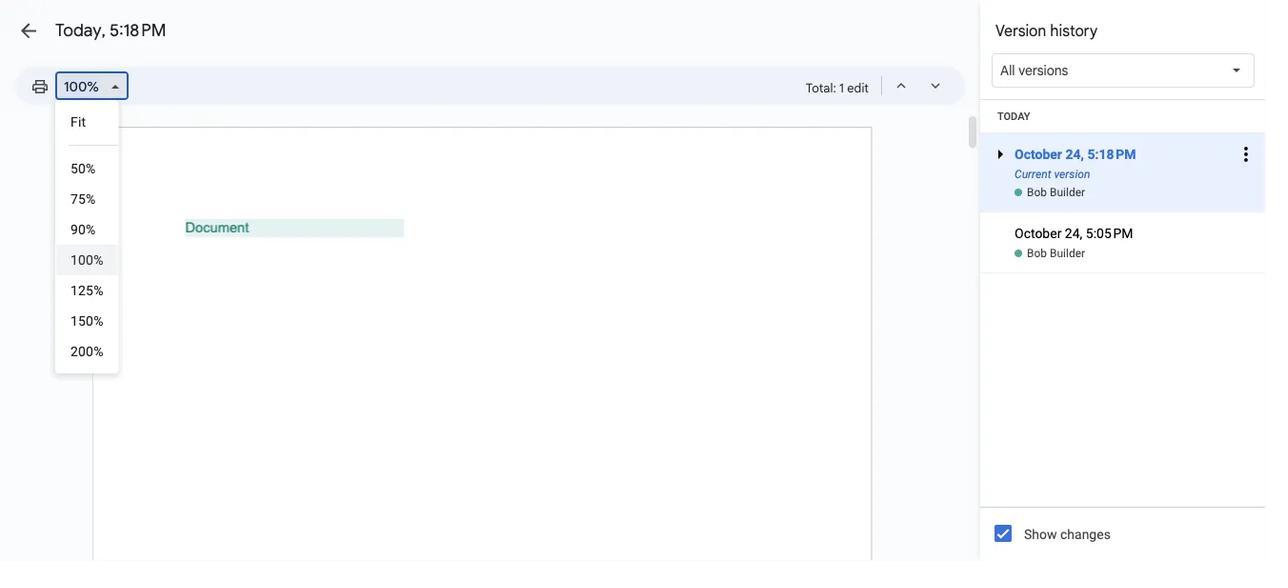 Task type: locate. For each thing, give the bounding box(es) containing it.
builder
[[1050, 186, 1085, 199], [1050, 247, 1085, 260]]

bob
[[1027, 186, 1047, 199], [1027, 247, 1047, 260]]

1 vertical spatial bob builder
[[1027, 247, 1085, 260]]

version history section
[[980, 0, 1266, 561]]

1 bob from the top
[[1027, 186, 1047, 199]]

5:18 pm
[[110, 20, 166, 41]]

None field
[[55, 71, 129, 101]]

bob builder
[[1027, 186, 1085, 199], [1027, 247, 1085, 260]]

1 vertical spatial bob
[[1027, 247, 1047, 260]]

list box
[[55, 100, 119, 373]]

0 vertical spatial builder
[[1050, 186, 1085, 199]]

list box inside today, 5:18 pm application
[[55, 100, 119, 373]]

Zoom text field
[[59, 73, 105, 100]]

all
[[1000, 62, 1015, 79]]

main toolbar
[[23, 71, 129, 101]]

expand detailed versions image
[[989, 143, 1012, 212]]

row group containing current version
[[980, 100, 1266, 273]]

changes
[[1060, 526, 1111, 542]]

more actions image
[[1235, 120, 1258, 189]]

all versions
[[1000, 62, 1068, 79]]

today, 5:18 pm
[[55, 20, 166, 41]]

0 vertical spatial bob builder
[[1027, 186, 1085, 199]]

75%
[[71, 191, 96, 207]]

list box containing fit
[[55, 100, 119, 373]]

125%
[[71, 282, 104, 298]]

100%
[[71, 252, 104, 268]]

0 vertical spatial bob
[[1027, 186, 1047, 199]]

row group
[[980, 100, 1266, 273]]

cell
[[980, 212, 1266, 246]]

history
[[1050, 21, 1098, 40]]

current version
[[1015, 168, 1090, 181]]

1 vertical spatial builder
[[1050, 247, 1085, 260]]

2 builder from the top
[[1050, 247, 1085, 260]]

current
[[1015, 168, 1051, 181]]

today
[[998, 110, 1030, 122]]

all versions option
[[1000, 61, 1068, 80]]

current version cell
[[980, 120, 1266, 212]]

2 bob from the top
[[1027, 247, 1047, 260]]

today, 5:18 pm application
[[0, 0, 1266, 561]]

1 builder from the top
[[1050, 186, 1085, 199]]

Name this version text field
[[1012, 142, 1232, 167]]

1 bob builder from the top
[[1027, 186, 1085, 199]]



Task type: describe. For each thing, give the bounding box(es) containing it.
total:
[[806, 80, 836, 95]]

versions
[[1019, 62, 1068, 79]]

50%
[[71, 161, 96, 176]]

version
[[1054, 168, 1090, 181]]

total: 1 edit
[[806, 80, 869, 95]]

row group inside today, 5:18 pm application
[[980, 100, 1266, 273]]

1
[[839, 80, 844, 95]]

mode and view toolbar
[[806, 67, 954, 105]]

version history
[[996, 21, 1098, 40]]

2 bob builder from the top
[[1027, 247, 1085, 260]]

fit
[[71, 114, 86, 130]]

today heading
[[980, 100, 1266, 133]]

edit
[[847, 80, 869, 95]]

menu bar banner
[[0, 0, 1266, 113]]

show
[[1024, 526, 1057, 542]]

total: 1 edit heading
[[806, 76, 869, 99]]

200%
[[71, 343, 104, 359]]

today,
[[55, 20, 106, 41]]

show changes
[[1024, 526, 1111, 542]]

150%
[[71, 313, 104, 329]]

Show changes checkbox
[[995, 525, 1012, 542]]

none field inside menu bar banner
[[55, 71, 129, 101]]

90%
[[71, 222, 96, 237]]

version
[[996, 21, 1046, 40]]



Task type: vqa. For each thing, say whether or not it's contained in the screenshot.
Show
yes



